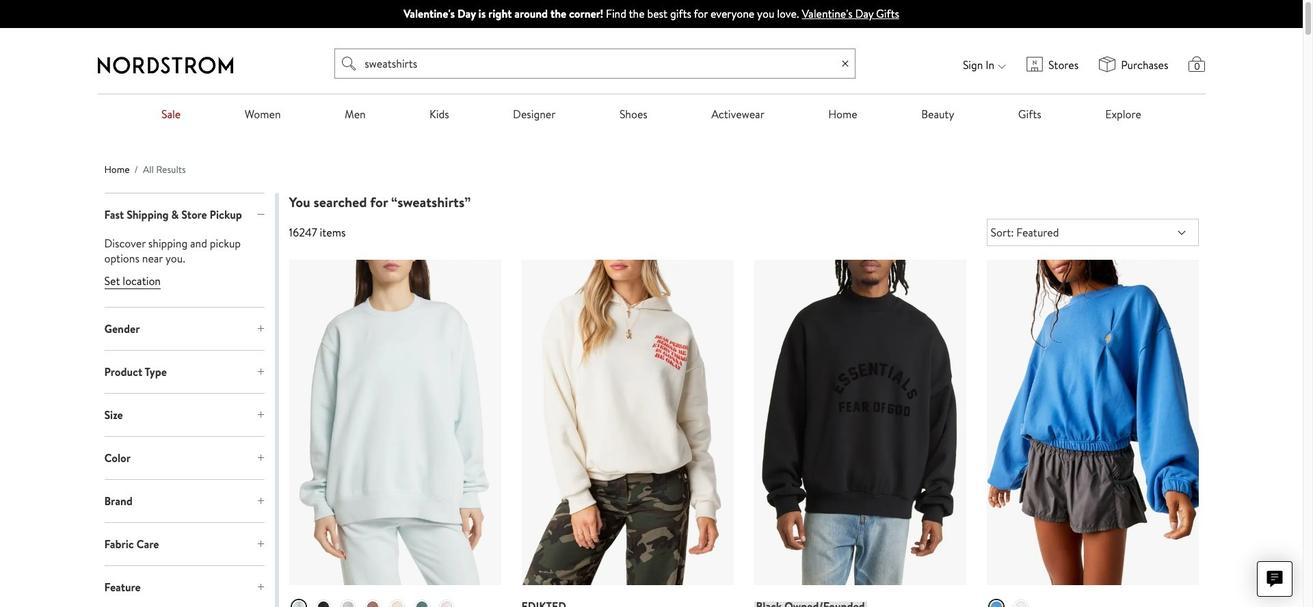 Task type: vqa. For each thing, say whether or not it's contained in the screenshot.
3rd large maximize icon from the bottom
yes



Task type: locate. For each thing, give the bounding box(es) containing it.
1 vertical spatial large maximize image
[[257, 454, 264, 463]]

large maximize image
[[257, 411, 264, 420], [257, 454, 264, 463], [257, 498, 264, 506]]

large maximize image
[[257, 325, 264, 333], [257, 368, 264, 376], [257, 541, 264, 549], [257, 584, 264, 592]]

1 large maximize image from the top
[[257, 411, 264, 420]]

3 large maximize image from the top
[[257, 498, 264, 506]]

large search image
[[342, 55, 357, 72]]

Search for products or brands search field
[[360, 49, 836, 78]]

2 vertical spatial large maximize image
[[257, 498, 264, 506]]

0 vertical spatial large maximize image
[[257, 411, 264, 420]]

4 large maximize image from the top
[[257, 584, 264, 592]]



Task type: describe. For each thing, give the bounding box(es) containing it.
large minimize image
[[257, 211, 264, 219]]

3 large maximize image from the top
[[257, 541, 264, 549]]

2 large maximize image from the top
[[257, 454, 264, 463]]

2 large maximize image from the top
[[257, 368, 264, 376]]

1 large maximize image from the top
[[257, 325, 264, 333]]

nordstrom logo element
[[97, 57, 233, 74]]

Search search field
[[335, 49, 856, 79]]

live chat image
[[1267, 571, 1283, 588]]



